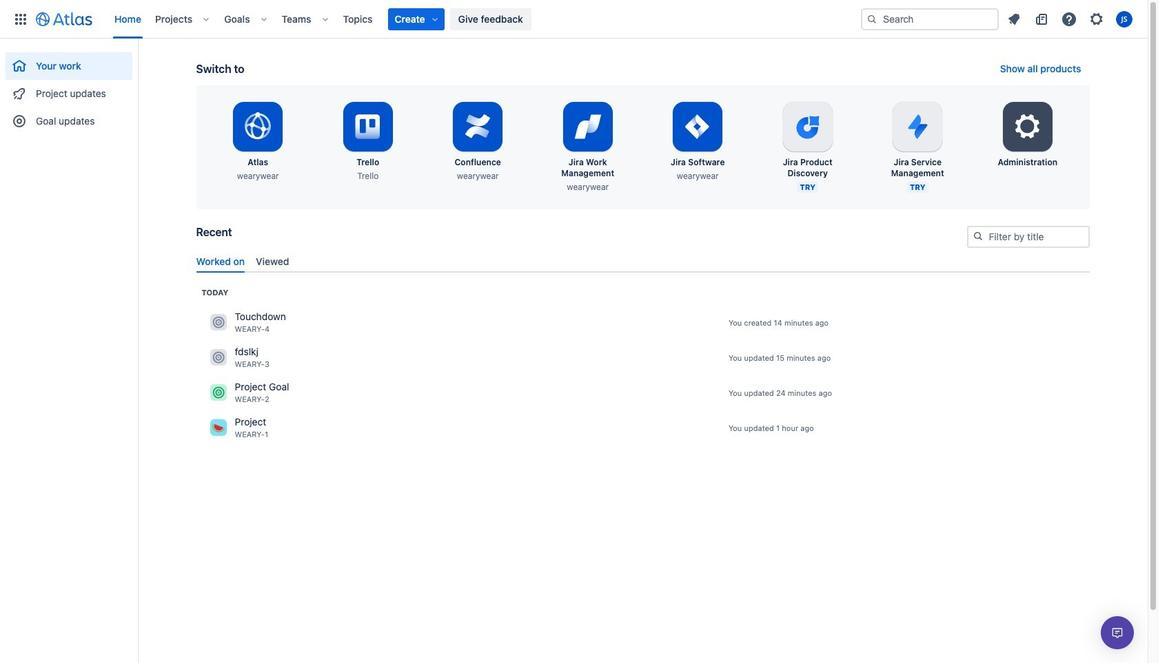 Task type: locate. For each thing, give the bounding box(es) containing it.
banner
[[0, 0, 1148, 39]]

0 vertical spatial townsquare image
[[210, 315, 226, 331]]

2 vertical spatial townsquare image
[[210, 385, 226, 401]]

tab list
[[191, 250, 1095, 273]]

switch to... image
[[12, 11, 29, 27]]

Search field
[[861, 8, 999, 30]]

heading
[[202, 287, 228, 298]]

Filter by title field
[[968, 227, 1088, 247]]

open intercom messenger image
[[1109, 625, 1126, 642]]

townsquare image
[[210, 315, 226, 331], [210, 350, 226, 366], [210, 385, 226, 401]]

1 vertical spatial townsquare image
[[210, 350, 226, 366]]

3 townsquare image from the top
[[210, 385, 226, 401]]

top element
[[8, 0, 861, 38]]

help image
[[1061, 11, 1077, 27]]

group
[[6, 39, 132, 139]]

account image
[[1116, 11, 1133, 27]]

notifications image
[[1006, 11, 1022, 27]]



Task type: vqa. For each thing, say whether or not it's contained in the screenshot.
first townsquare icon from the top of the page
yes



Task type: describe. For each thing, give the bounding box(es) containing it.
1 townsquare image from the top
[[210, 315, 226, 331]]

search image
[[866, 13, 877, 24]]

settings image
[[1011, 110, 1044, 143]]

settings image
[[1088, 11, 1105, 27]]

2 townsquare image from the top
[[210, 350, 226, 366]]

townsquare image
[[210, 420, 226, 437]]

search image
[[972, 231, 983, 242]]



